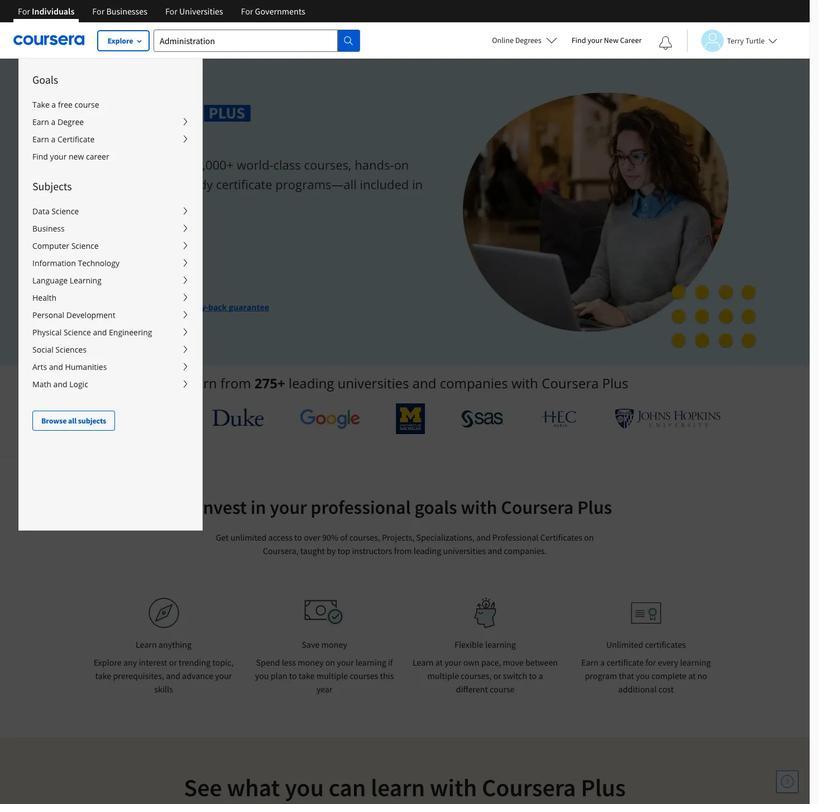 Task type: describe. For each thing, give the bounding box(es) containing it.
courses, inside learn at your own pace, move between multiple courses, or switch to a different course
[[461, 671, 492, 682]]

math and logic button
[[19, 376, 202, 393]]

top
[[338, 546, 350, 557]]

back
[[208, 302, 227, 313]]

money inside spend less money on your learning if you plan to take multiple courses this year
[[298, 657, 324, 669]]

$59
[[81, 250, 94, 261]]

personal development
[[32, 310, 115, 321]]

your inside spend less money on your learning if you plan to take multiple courses this year
[[337, 657, 354, 669]]

coursera image
[[13, 31, 84, 49]]

different
[[456, 684, 488, 695]]

on inside unlimited access to 7,000+ world-class courses, hands-on projects, and job-ready certificate programs—all included in your subscription
[[394, 157, 409, 173]]

a for free
[[52, 99, 56, 110]]

courses, inside unlimited access to 7,000+ world-class courses, hands-on projects, and job-ready certificate programs—all included in your subscription
[[304, 157, 352, 173]]

business button
[[19, 220, 202, 237]]

for governments
[[241, 6, 305, 17]]

job-
[[158, 176, 180, 193]]

with right companies
[[512, 374, 538, 393]]

0 vertical spatial plus
[[602, 374, 629, 393]]

learn for learn from 275+ leading universities and companies with coursera plus
[[181, 374, 217, 393]]

and inside explore any interest or trending topic, take prerequisites, and advance your skills
[[166, 671, 180, 682]]

cost
[[659, 684, 674, 695]]

professional
[[493, 532, 539, 544]]

find for find your new career
[[32, 151, 48, 162]]

multiple inside spend less money on your learning if you plan to take multiple courses this year
[[317, 671, 348, 682]]

duke university image
[[212, 409, 264, 427]]

additional
[[619, 684, 657, 695]]

online degrees button
[[483, 28, 566, 53]]

that
[[619, 671, 634, 682]]

for for governments
[[241, 6, 253, 17]]

online
[[492, 35, 514, 45]]

programs—all
[[276, 176, 357, 193]]

science for data
[[52, 206, 79, 217]]

projects,
[[382, 532, 415, 544]]

explore any interest or trending topic, take prerequisites, and advance your skills
[[94, 657, 234, 695]]

university of illinois at urbana-champaign image
[[89, 410, 176, 428]]

courses
[[350, 671, 378, 682]]

information technology button
[[19, 255, 202, 272]]

0 horizontal spatial leading
[[289, 374, 334, 393]]

with left the '14-'
[[132, 302, 150, 313]]

specializations,
[[416, 532, 475, 544]]

of
[[340, 532, 348, 544]]

What do you want to learn? text field
[[154, 29, 338, 52]]

flexible
[[455, 640, 484, 651]]

invest
[[198, 496, 247, 520]]

all
[[68, 416, 77, 426]]

help center image
[[781, 776, 794, 789]]

goals
[[32, 73, 58, 87]]

subscription
[[110, 196, 181, 213]]

your inside explore any interest or trending topic, take prerequisites, and advance your skills
[[215, 671, 232, 682]]

personal
[[32, 310, 64, 321]]

for universities
[[165, 6, 223, 17]]

computer science button
[[19, 237, 202, 255]]

and inside arts and humanities "popup button"
[[49, 362, 63, 373]]

0 vertical spatial from
[[221, 374, 251, 393]]

earn a certificate for every learning program that you complete at no additional cost
[[582, 657, 711, 695]]

0 horizontal spatial or
[[81, 302, 89, 313]]

no
[[698, 671, 708, 682]]

interest
[[139, 657, 167, 669]]

free
[[144, 276, 161, 287]]

$59 /month, cancel anytime
[[81, 250, 187, 261]]

can
[[329, 773, 366, 804]]

invest in your professional goals with coursera plus
[[198, 496, 612, 520]]

a inside learn at your own pace, move between multiple courses, or switch to a different course
[[539, 671, 543, 682]]

at inside learn at your own pace, move between multiple courses, or switch to a different course
[[436, 657, 443, 669]]

group containing goals
[[18, 58, 727, 724]]

take
[[32, 99, 50, 110]]

sas image
[[461, 410, 504, 428]]

terry
[[727, 35, 744, 46]]

your inside the explore menu element
[[50, 151, 67, 162]]

and inside physical science and engineering dropdown button
[[93, 327, 107, 338]]

physical science and engineering
[[32, 327, 152, 338]]

unlimited for unlimited certificates
[[606, 640, 643, 651]]

0 vertical spatial universities
[[338, 374, 409, 393]]

get
[[216, 532, 229, 544]]

take a free course
[[32, 99, 99, 110]]

business
[[32, 223, 65, 234]]

to inside learn at your own pace, move between multiple courses, or switch to a different course
[[529, 671, 537, 682]]

johns hopkins university image
[[615, 409, 721, 430]]

arts and humanities
[[32, 362, 107, 373]]

certificate inside unlimited access to 7,000+ world-class courses, hands-on projects, and job-ready certificate programs—all included in your subscription
[[216, 176, 272, 193]]

humanities
[[65, 362, 107, 373]]

learning
[[70, 275, 102, 286]]

to inside spend less money on your learning if you plan to take multiple courses this year
[[289, 671, 297, 682]]

anything
[[159, 640, 192, 651]]

/month,
[[94, 250, 126, 261]]

unlimited for unlimited access to 7,000+ world-class courses, hands-on projects, and job-ready certificate programs—all included in your subscription
[[81, 157, 137, 173]]

and inside unlimited access to 7,000+ world-class courses, hands-on projects, and job-ready certificate programs—all included in your subscription
[[133, 176, 155, 193]]

multiple inside learn at your own pace, move between multiple courses, or switch to a different course
[[428, 671, 459, 682]]

personal development button
[[19, 307, 202, 324]]

and inside math and logic popup button
[[53, 379, 67, 390]]

spend
[[256, 657, 280, 669]]

start
[[99, 276, 118, 287]]

pace,
[[481, 657, 501, 669]]

explore for explore any interest or trending topic, take prerequisites, and advance your skills
[[94, 657, 122, 669]]

plus for invest in your professional goals with coursera plus
[[578, 496, 612, 520]]

learn at your own pace, move between multiple courses, or switch to a different course
[[413, 657, 558, 695]]

and up university of michigan image
[[413, 374, 437, 393]]

explore button
[[98, 31, 149, 51]]

google image
[[300, 409, 360, 430]]

universities inside get unlimited access to over 90% of courses, projects, specializations, and professional certificates on coursera, taught by top instructors from leading universities and companies.
[[443, 546, 486, 557]]

courses, inside get unlimited access to over 90% of courses, projects, specializations, and professional certificates on coursera, taught by top instructors from leading universities and companies.
[[350, 532, 380, 544]]

prerequisites,
[[113, 671, 164, 682]]

unlimited
[[231, 532, 267, 544]]

in inside unlimited access to 7,000+ world-class courses, hands-on projects, and job-ready certificate programs—all included in your subscription
[[412, 176, 423, 193]]

certificates
[[645, 640, 686, 651]]

any
[[123, 657, 137, 669]]

math
[[32, 379, 51, 390]]

physical science and engineering button
[[19, 324, 202, 341]]

access inside unlimited access to 7,000+ world-class courses, hands-on projects, and job-ready certificate programs—all included in your subscription
[[140, 157, 177, 173]]

7,000+
[[195, 157, 234, 173]]

plus for see what you can learn with coursera plus
[[581, 773, 626, 804]]

if
[[388, 657, 393, 669]]

physical
[[32, 327, 62, 338]]

and down professional
[[488, 546, 502, 557]]

language
[[32, 275, 68, 286]]

taught
[[300, 546, 325, 557]]

for
[[646, 657, 656, 669]]

or $399 /year with 14-day money-back guarantee
[[81, 302, 269, 313]]

certificate inside earn a certificate for every learning program that you complete at no additional cost
[[607, 657, 644, 669]]

science for computer
[[71, 241, 99, 251]]

you inside spend less money on your learning if you plan to take multiple courses this year
[[255, 671, 269, 682]]

goals
[[415, 496, 457, 520]]

on inside spend less money on your learning if you plan to take multiple courses this year
[[325, 657, 335, 669]]

data
[[32, 206, 50, 217]]

a for degree
[[51, 117, 55, 127]]

unlimited certificates
[[606, 640, 686, 651]]

$399
[[91, 302, 109, 313]]

with right learn
[[430, 773, 477, 804]]

0 vertical spatial money
[[321, 640, 347, 651]]



Task type: vqa. For each thing, say whether or not it's contained in the screenshot.
2024:
no



Task type: locate. For each thing, give the bounding box(es) containing it.
None search field
[[154, 29, 360, 52]]

every
[[658, 657, 679, 669]]

and left logic
[[53, 379, 67, 390]]

math and logic
[[32, 379, 88, 390]]

your inside learn at your own pace, move between multiple courses, or switch to a different course
[[445, 657, 462, 669]]

browse all subjects
[[41, 416, 106, 426]]

a for certificate
[[51, 134, 55, 145]]

professional
[[311, 496, 411, 520]]

take inside explore any interest or trending topic, take prerequisites, and advance your skills
[[95, 671, 111, 682]]

with
[[132, 302, 150, 313], [512, 374, 538, 393], [461, 496, 497, 520], [430, 773, 477, 804]]

1 horizontal spatial learning
[[485, 640, 516, 651]]

over
[[304, 532, 320, 544]]

a up program
[[601, 657, 605, 669]]

anytime
[[155, 250, 187, 261]]

learn up duke university image
[[181, 374, 217, 393]]

leading down specializations,
[[414, 546, 441, 557]]

find your new career link
[[566, 34, 647, 47]]

science for physical
[[64, 327, 91, 338]]

0 vertical spatial or
[[81, 302, 89, 313]]

at left no at bottom right
[[689, 671, 696, 682]]

for for individuals
[[18, 6, 30, 17]]

1 take from the left
[[95, 671, 111, 682]]

from inside get unlimited access to over 90% of courses, projects, specializations, and professional certificates on coursera, taught by top instructors from leading universities and companies.
[[394, 546, 412, 557]]

explore
[[108, 36, 133, 46], [94, 657, 122, 669]]

individuals
[[32, 6, 74, 17]]

learn right if
[[413, 657, 434, 669]]

or left $399
[[81, 302, 89, 313]]

0 horizontal spatial in
[[251, 496, 266, 520]]

learning up no at bottom right
[[680, 657, 711, 669]]

0 horizontal spatial take
[[95, 671, 111, 682]]

certificates
[[540, 532, 583, 544]]

1 horizontal spatial at
[[689, 671, 696, 682]]

hec paris image
[[540, 408, 579, 431]]

learning inside earn a certificate for every learning program that you complete at no additional cost
[[680, 657, 711, 669]]

1 vertical spatial science
[[71, 241, 99, 251]]

take left 'prerequisites,'
[[95, 671, 111, 682]]

2 for from the left
[[92, 6, 105, 17]]

2 vertical spatial science
[[64, 327, 91, 338]]

new
[[69, 151, 84, 162]]

unlimited certificates image
[[631, 602, 661, 625]]

1 horizontal spatial take
[[299, 671, 315, 682]]

learn
[[371, 773, 425, 804]]

0 vertical spatial certificate
[[216, 176, 272, 193]]

7-
[[120, 276, 128, 287]]

to down between
[[529, 671, 537, 682]]

explore down for businesses
[[108, 36, 133, 46]]

less
[[282, 657, 296, 669]]

1 vertical spatial on
[[584, 532, 594, 544]]

money down save
[[298, 657, 324, 669]]

course down switch
[[490, 684, 515, 695]]

multiple up different
[[428, 671, 459, 682]]

0 horizontal spatial certificate
[[216, 176, 272, 193]]

to up ready
[[181, 157, 192, 173]]

0 vertical spatial leading
[[289, 374, 334, 393]]

1 horizontal spatial you
[[285, 773, 324, 804]]

1 vertical spatial earn
[[32, 134, 49, 145]]

2 horizontal spatial you
[[636, 671, 650, 682]]

from down projects, at bottom
[[394, 546, 412, 557]]

course inside the explore menu element
[[75, 99, 99, 110]]

in right the included
[[412, 176, 423, 193]]

courses, up different
[[461, 671, 492, 682]]

courses, up instructors
[[350, 532, 380, 544]]

or down pace,
[[493, 671, 501, 682]]

earn for earn a degree
[[32, 117, 49, 127]]

you down spend
[[255, 671, 269, 682]]

1 vertical spatial coursera
[[501, 496, 574, 520]]

this
[[380, 671, 394, 682]]

and down development
[[93, 327, 107, 338]]

1 vertical spatial courses,
[[350, 532, 380, 544]]

learn from 275+ leading universities and companies with coursera plus
[[181, 374, 629, 393]]

0 vertical spatial on
[[394, 157, 409, 173]]

degrees
[[515, 35, 542, 45]]

certificate down world-
[[216, 176, 272, 193]]

certificate up that
[[607, 657, 644, 669]]

explore inside explore any interest or trending topic, take prerequisites, and advance your skills
[[94, 657, 122, 669]]

2 horizontal spatial on
[[584, 532, 594, 544]]

14-
[[152, 302, 163, 313]]

see what you can learn with coursera plus
[[184, 773, 626, 804]]

0 horizontal spatial multiple
[[317, 671, 348, 682]]

learning up pace,
[[485, 640, 516, 651]]

1 vertical spatial in
[[251, 496, 266, 520]]

a down the earn a degree
[[51, 134, 55, 145]]

guarantee
[[229, 302, 269, 313]]

1 vertical spatial access
[[268, 532, 293, 544]]

0 horizontal spatial from
[[221, 374, 251, 393]]

university of michigan image
[[396, 404, 425, 435]]

and up subscription
[[133, 176, 155, 193]]

flexible learning image
[[466, 598, 505, 629]]

science inside dropdown button
[[71, 241, 99, 251]]

take inside spend less money on your learning if you plan to take multiple courses this year
[[299, 671, 315, 682]]

for up what do you want to learn? text box
[[241, 6, 253, 17]]

find your new career
[[572, 35, 642, 45]]

1 horizontal spatial on
[[394, 157, 409, 173]]

coursera,
[[263, 546, 299, 557]]

1 vertical spatial at
[[689, 671, 696, 682]]

1 vertical spatial money
[[298, 657, 324, 669]]

0 vertical spatial explore
[[108, 36, 133, 46]]

or inside explore any interest or trending topic, take prerequisites, and advance your skills
[[169, 657, 177, 669]]

coursera for see what you can learn with coursera plus
[[482, 773, 576, 804]]

for for universities
[[165, 6, 178, 17]]

with right "goals" at the bottom right
[[461, 496, 497, 520]]

0 horizontal spatial on
[[325, 657, 335, 669]]

to right plan
[[289, 671, 297, 682]]

275+
[[255, 374, 285, 393]]

access up "coursera," on the left bottom of the page
[[268, 532, 293, 544]]

a inside earn a certificate for every learning program that you complete at no additional cost
[[601, 657, 605, 669]]

2 horizontal spatial learn
[[413, 657, 434, 669]]

0 vertical spatial coursera
[[542, 374, 599, 393]]

1 horizontal spatial in
[[412, 176, 423, 193]]

sciences
[[55, 345, 87, 355]]

own
[[464, 657, 480, 669]]

1 horizontal spatial find
[[572, 35, 586, 45]]

1 horizontal spatial or
[[169, 657, 177, 669]]

at left the own
[[436, 657, 443, 669]]

data science
[[32, 206, 79, 217]]

learning inside spend less money on your learning if you plan to take multiple courses this year
[[356, 657, 386, 669]]

unlimited access to 7,000+ world-class courses, hands-on projects, and job-ready certificate programs—all included in your subscription
[[81, 157, 423, 213]]

and up skills
[[166, 671, 180, 682]]

4 for from the left
[[241, 6, 253, 17]]

day
[[128, 276, 142, 287], [163, 302, 177, 313]]

1 vertical spatial unlimited
[[606, 640, 643, 651]]

0 horizontal spatial learn
[[136, 640, 157, 651]]

to inside unlimited access to 7,000+ world-class courses, hands-on projects, and job-ready certificate programs—all included in your subscription
[[181, 157, 192, 173]]

and left professional
[[476, 532, 491, 544]]

1 vertical spatial explore
[[94, 657, 122, 669]]

group
[[18, 58, 727, 724]]

save
[[302, 640, 320, 651]]

included
[[360, 176, 409, 193]]

get unlimited access to over 90% of courses, projects, specializations, and professional certificates on coursera, taught by top instructors from leading universities and companies.
[[216, 532, 594, 557]]

0 vertical spatial unlimited
[[81, 157, 137, 173]]

2 vertical spatial or
[[493, 671, 501, 682]]

governments
[[255, 6, 305, 17]]

2 vertical spatial courses,
[[461, 671, 492, 682]]

skills
[[154, 684, 173, 695]]

learning for earn a certificate for every learning program that you complete at no additional cost
[[680, 657, 711, 669]]

subjects
[[78, 416, 106, 426]]

at inside earn a certificate for every learning program that you complete at no additional cost
[[689, 671, 696, 682]]

to inside get unlimited access to over 90% of courses, projects, specializations, and professional certificates on coursera, taught by top instructors from leading universities and companies.
[[294, 532, 302, 544]]

on right certificates
[[584, 532, 594, 544]]

1 horizontal spatial certificate
[[607, 657, 644, 669]]

1 vertical spatial learn
[[136, 640, 157, 651]]

day left money-
[[163, 302, 177, 313]]

0 vertical spatial course
[[75, 99, 99, 110]]

2 vertical spatial learn
[[413, 657, 434, 669]]

0 vertical spatial find
[[572, 35, 586, 45]]

find your new career link
[[19, 148, 202, 165]]

on inside get unlimited access to over 90% of courses, projects, specializations, and professional certificates on coursera, taught by top instructors from leading universities and companies.
[[584, 532, 594, 544]]

learn up interest
[[136, 640, 157, 651]]

1 horizontal spatial access
[[268, 532, 293, 544]]

1 horizontal spatial leading
[[414, 546, 441, 557]]

on up the included
[[394, 157, 409, 173]]

find left new
[[572, 35, 586, 45]]

switch
[[503, 671, 527, 682]]

0 vertical spatial access
[[140, 157, 177, 173]]

science inside dropdown button
[[64, 327, 91, 338]]

3 for from the left
[[165, 6, 178, 17]]

information technology
[[32, 258, 120, 269]]

logic
[[69, 379, 88, 390]]

1 vertical spatial or
[[169, 657, 177, 669]]

0 horizontal spatial universities
[[338, 374, 409, 393]]

universities
[[179, 6, 223, 17]]

projects,
[[81, 176, 130, 193]]

a down between
[[539, 671, 543, 682]]

ready
[[180, 176, 213, 193]]

explore menu element
[[19, 59, 202, 431]]

companies
[[440, 374, 508, 393]]

earn down the earn a degree
[[32, 134, 49, 145]]

unlimited up that
[[606, 640, 643, 651]]

universities up university of michigan image
[[338, 374, 409, 393]]

from left the 275+
[[221, 374, 251, 393]]

language learning
[[32, 275, 102, 286]]

and
[[133, 176, 155, 193], [93, 327, 107, 338], [49, 362, 63, 373], [413, 374, 437, 393], [53, 379, 67, 390], [476, 532, 491, 544], [488, 546, 502, 557], [166, 671, 180, 682]]

unlimited up projects,
[[81, 157, 137, 173]]

2 take from the left
[[299, 671, 315, 682]]

day inside button
[[128, 276, 142, 287]]

for left individuals
[[18, 6, 30, 17]]

1 vertical spatial from
[[394, 546, 412, 557]]

0 horizontal spatial learning
[[356, 657, 386, 669]]

class
[[273, 157, 301, 173]]

earn a certificate
[[32, 134, 95, 145]]

and right arts
[[49, 362, 63, 373]]

courses, up programs—all
[[304, 157, 352, 173]]

0 vertical spatial learn
[[181, 374, 217, 393]]

/year
[[109, 302, 130, 313]]

1 vertical spatial universities
[[443, 546, 486, 557]]

earn for earn a certificate for every learning program that you complete at no additional cost
[[582, 657, 599, 669]]

for for businesses
[[92, 6, 105, 17]]

your inside unlimited access to 7,000+ world-class courses, hands-on projects, and job-ready certificate programs—all included in your subscription
[[81, 196, 107, 213]]

explore left any
[[94, 657, 122, 669]]

learn anything image
[[148, 598, 179, 629]]

take right plan
[[299, 671, 315, 682]]

explore for explore
[[108, 36, 133, 46]]

for left universities
[[165, 6, 178, 17]]

access inside get unlimited access to over 90% of courses, projects, specializations, and professional certificates on coursera, taught by top instructors from leading universities and companies.
[[268, 532, 293, 544]]

coursera
[[542, 374, 599, 393], [501, 496, 574, 520], [482, 773, 576, 804]]

0 vertical spatial earn
[[32, 117, 49, 127]]

year
[[317, 684, 333, 695]]

2 horizontal spatial learning
[[680, 657, 711, 669]]

find down earn a certificate
[[32, 151, 48, 162]]

you left can
[[285, 773, 324, 804]]

coursera plus image
[[81, 105, 251, 122]]

course right free at the left top of page
[[75, 99, 99, 110]]

1 for from the left
[[18, 6, 30, 17]]

science up information technology
[[71, 241, 99, 251]]

0 horizontal spatial you
[[255, 671, 269, 682]]

find inside the explore menu element
[[32, 151, 48, 162]]

earn a certificate button
[[19, 131, 202, 148]]

a for certificate
[[601, 657, 605, 669]]

earn down take
[[32, 117, 49, 127]]

0 horizontal spatial course
[[75, 99, 99, 110]]

leading inside get unlimited access to over 90% of courses, projects, specializations, and professional certificates on coursera, taught by top instructors from leading universities and companies.
[[414, 546, 441, 557]]

career
[[86, 151, 109, 162]]

you up additional
[[636, 671, 650, 682]]

0 vertical spatial in
[[412, 176, 423, 193]]

career
[[620, 35, 642, 45]]

science down personal development
[[64, 327, 91, 338]]

leading up google image
[[289, 374, 334, 393]]

multiple up year at left bottom
[[317, 671, 348, 682]]

or down anything
[[169, 657, 177, 669]]

1 horizontal spatial universities
[[443, 546, 486, 557]]

program
[[585, 671, 617, 682]]

0 horizontal spatial access
[[140, 157, 177, 173]]

90%
[[322, 532, 339, 544]]

move
[[503, 657, 524, 669]]

for left businesses
[[92, 6, 105, 17]]

1 horizontal spatial learn
[[181, 374, 217, 393]]

unlimited inside unlimited access to 7,000+ world-class courses, hands-on projects, and job-ready certificate programs—all included in your subscription
[[81, 157, 137, 173]]

1 horizontal spatial course
[[490, 684, 515, 695]]

1 vertical spatial find
[[32, 151, 48, 162]]

universities down specializations,
[[443, 546, 486, 557]]

save money image
[[304, 601, 345, 627]]

a left free at the left top of page
[[52, 99, 56, 110]]

earn inside popup button
[[32, 117, 49, 127]]

0 vertical spatial science
[[52, 206, 79, 217]]

1 horizontal spatial day
[[163, 302, 177, 313]]

learn for learn at your own pace, move between multiple courses, or switch to a different course
[[413, 657, 434, 669]]

earn up program
[[582, 657, 599, 669]]

find for find your new career
[[572, 35, 586, 45]]

money right save
[[321, 640, 347, 651]]

earn inside dropdown button
[[32, 134, 49, 145]]

0 horizontal spatial find
[[32, 151, 48, 162]]

a inside popup button
[[51, 117, 55, 127]]

a left the degree
[[51, 117, 55, 127]]

spend less money on your learning if you plan to take multiple courses this year
[[255, 657, 394, 695]]

for businesses
[[92, 6, 147, 17]]

earn
[[32, 117, 49, 127], [32, 134, 49, 145], [582, 657, 599, 669]]

in
[[412, 176, 423, 193], [251, 496, 266, 520]]

access up "job-"
[[140, 157, 177, 173]]

1 multiple from the left
[[317, 671, 348, 682]]

to left over
[[294, 532, 302, 544]]

day left free
[[128, 276, 142, 287]]

course inside learn at your own pace, move between multiple courses, or switch to a different course
[[490, 684, 515, 695]]

banner navigation
[[9, 0, 314, 31]]

learning for spend less money on your learning if you plan to take multiple courses this year
[[356, 657, 386, 669]]

learning up courses
[[356, 657, 386, 669]]

2 vertical spatial plus
[[581, 773, 626, 804]]

0 horizontal spatial day
[[128, 276, 142, 287]]

1 vertical spatial certificate
[[607, 657, 644, 669]]

1 vertical spatial course
[[490, 684, 515, 695]]

free
[[58, 99, 73, 110]]

save money
[[302, 640, 347, 651]]

0 horizontal spatial unlimited
[[81, 157, 137, 173]]

1 vertical spatial day
[[163, 302, 177, 313]]

0 vertical spatial at
[[436, 657, 443, 669]]

you inside earn a certificate for every learning program that you complete at no additional cost
[[636, 671, 650, 682]]

or inside learn at your own pace, move between multiple courses, or switch to a different course
[[493, 671, 501, 682]]

menu item
[[202, 58, 727, 724]]

show notifications image
[[659, 36, 673, 50]]

on down save money
[[325, 657, 335, 669]]

complete
[[652, 671, 687, 682]]

2 vertical spatial earn
[[582, 657, 599, 669]]

earn for earn a certificate
[[32, 134, 49, 145]]

earn inside earn a certificate for every learning program that you complete at no additional cost
[[582, 657, 599, 669]]

explore inside popup button
[[108, 36, 133, 46]]

1 vertical spatial leading
[[414, 546, 441, 557]]

1 vertical spatial plus
[[578, 496, 612, 520]]

data science button
[[19, 203, 202, 220]]

0 vertical spatial courses,
[[304, 157, 352, 173]]

from
[[221, 374, 251, 393], [394, 546, 412, 557]]

trending
[[179, 657, 211, 669]]

learn inside learn at your own pace, move between multiple courses, or switch to a different course
[[413, 657, 434, 669]]

science up business
[[52, 206, 79, 217]]

0 horizontal spatial at
[[436, 657, 443, 669]]

a inside dropdown button
[[51, 134, 55, 145]]

2 vertical spatial coursera
[[482, 773, 576, 804]]

between
[[526, 657, 558, 669]]

cancel
[[128, 250, 153, 261]]

2 vertical spatial on
[[325, 657, 335, 669]]

science inside popup button
[[52, 206, 79, 217]]

universities
[[338, 374, 409, 393], [443, 546, 486, 557]]

1 horizontal spatial multiple
[[428, 671, 459, 682]]

a
[[52, 99, 56, 110], [51, 117, 55, 127], [51, 134, 55, 145], [601, 657, 605, 669], [539, 671, 543, 682]]

language learning button
[[19, 272, 202, 289]]

by
[[327, 546, 336, 557]]

1 horizontal spatial unlimited
[[606, 640, 643, 651]]

2 horizontal spatial or
[[493, 671, 501, 682]]

information
[[32, 258, 76, 269]]

coursera for invest in your professional goals with coursera plus
[[501, 496, 574, 520]]

learn for learn anything
[[136, 640, 157, 651]]

0 vertical spatial day
[[128, 276, 142, 287]]

find
[[572, 35, 586, 45], [32, 151, 48, 162]]

2 multiple from the left
[[428, 671, 459, 682]]

take
[[95, 671, 111, 682], [299, 671, 315, 682]]

1 horizontal spatial from
[[394, 546, 412, 557]]

in up the unlimited
[[251, 496, 266, 520]]

browse
[[41, 416, 67, 426]]

computer
[[32, 241, 69, 251]]



